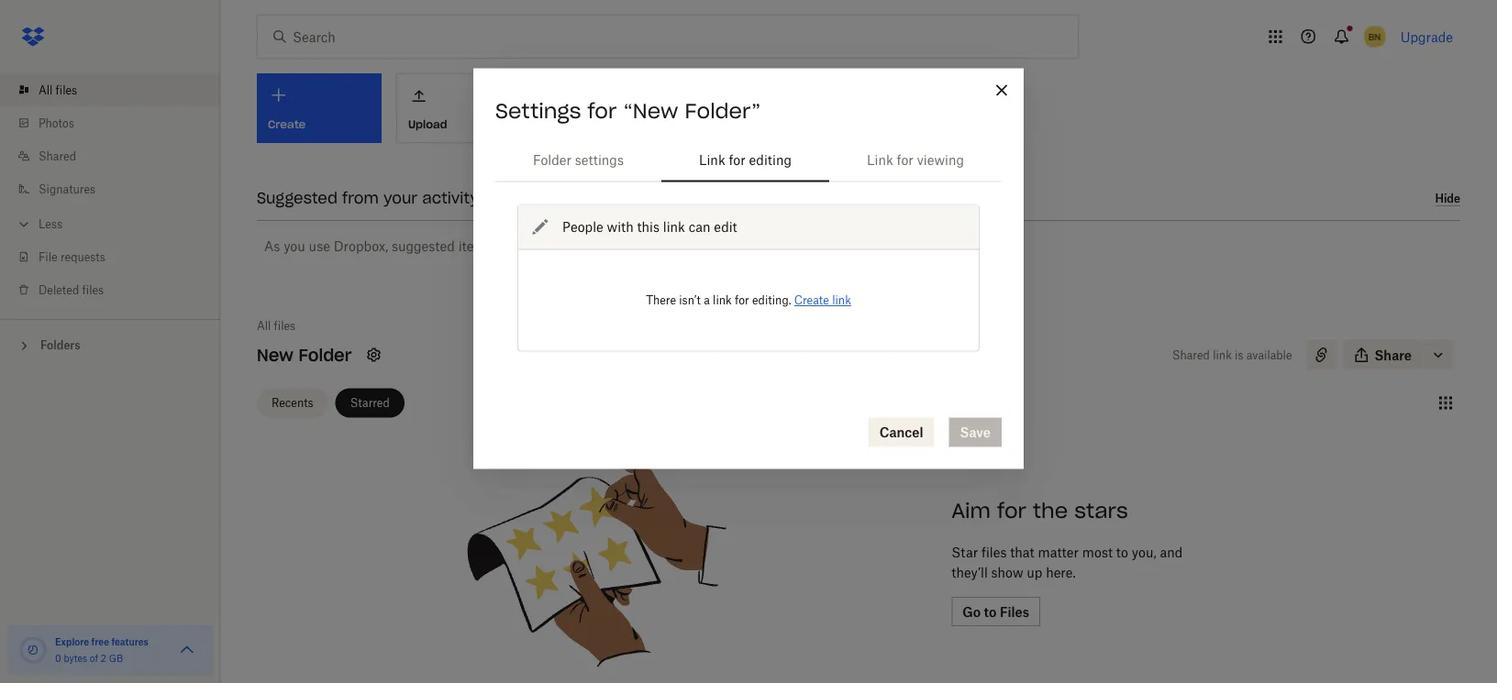 Task type: locate. For each thing, give the bounding box(es) containing it.
1 horizontal spatial up
[[1027, 565, 1043, 580]]

show
[[606, 238, 638, 254], [991, 565, 1023, 580]]

0 vertical spatial up
[[642, 238, 658, 254]]

shared down photos
[[39, 149, 76, 163]]

0 vertical spatial folder
[[533, 152, 571, 168]]

list
[[0, 62, 220, 319]]

0 horizontal spatial create
[[548, 117, 586, 131]]

all files link up new
[[257, 316, 296, 335]]

requests
[[60, 250, 105, 264]]

files up new
[[274, 319, 296, 333]]

signatures
[[39, 182, 95, 196]]

0 vertical spatial here.
[[661, 238, 691, 254]]

1 horizontal spatial show
[[991, 565, 1023, 580]]

files
[[56, 83, 77, 97], [82, 283, 104, 297], [274, 319, 296, 333], [982, 544, 1007, 560]]

0 vertical spatial all
[[39, 83, 53, 97]]

link right editing.
[[832, 294, 851, 307]]

of
[[90, 653, 98, 664]]

suggested
[[392, 238, 455, 254]]

all files
[[39, 83, 77, 97], [257, 319, 296, 333]]

all files list item
[[0, 73, 220, 106]]

1 horizontal spatial all files
[[257, 319, 296, 333]]

0 horizontal spatial all files
[[39, 83, 77, 97]]

less image
[[15, 215, 33, 233]]

folder right new
[[299, 344, 352, 366]]

dropbox,
[[334, 238, 388, 254]]

there
[[646, 294, 676, 307]]

starred
[[350, 396, 390, 410]]

0 horizontal spatial all files link
[[15, 73, 220, 106]]

1 vertical spatial all files link
[[257, 316, 296, 335]]

a
[[704, 294, 710, 307]]

1 vertical spatial show
[[991, 565, 1023, 580]]

recents
[[272, 396, 313, 410]]

1 vertical spatial here.
[[1046, 565, 1076, 580]]

create inside create folder "button"
[[548, 117, 586, 131]]

link right a
[[713, 294, 732, 307]]

1 horizontal spatial shared
[[1172, 348, 1210, 362]]

0 vertical spatial all files
[[39, 83, 77, 97]]

for left "new on the left of the page
[[588, 98, 617, 123]]

matter
[[1038, 544, 1079, 560]]

file requests
[[39, 250, 105, 264]]

1 vertical spatial all files
[[257, 319, 296, 333]]

0 horizontal spatial shared
[[39, 149, 76, 163]]

settings for "new folder" dialog
[[473, 68, 1024, 615]]

shared left is
[[1172, 348, 1210, 362]]

1 horizontal spatial create
[[794, 294, 829, 307]]

shared inside list
[[39, 149, 76, 163]]

here.
[[661, 238, 691, 254], [1046, 565, 1076, 580]]

all up new
[[257, 319, 271, 333]]

create up folder settings
[[548, 117, 586, 131]]

photos
[[39, 116, 74, 130]]

for for settings for "new folder"
[[588, 98, 617, 123]]

less
[[39, 217, 62, 231]]

link for link for editing
[[699, 152, 725, 168]]

None field
[[0, 0, 134, 20]]

folder inside folder settings tab
[[533, 152, 571, 168]]

explore
[[55, 636, 89, 648]]

share button
[[1344, 340, 1423, 370]]

all up photos
[[39, 83, 53, 97]]

features
[[111, 636, 148, 648]]

all files up new
[[257, 319, 296, 333]]

1 vertical spatial shared
[[1172, 348, 1210, 362]]

shared link
[[15, 139, 220, 172]]

show down that
[[991, 565, 1023, 580]]

1 horizontal spatial link
[[867, 152, 893, 168]]

all files inside all files link
[[39, 83, 77, 97]]

0 vertical spatial shared
[[39, 149, 76, 163]]

here. down matter
[[1046, 565, 1076, 580]]

0 horizontal spatial all
[[39, 83, 53, 97]]

1 vertical spatial up
[[1027, 565, 1043, 580]]

use
[[309, 238, 330, 254]]

stars
[[1075, 498, 1128, 524]]

1 horizontal spatial all files link
[[257, 316, 296, 335]]

0 horizontal spatial here.
[[661, 238, 691, 254]]

files left that
[[982, 544, 1007, 560]]

1 link from the left
[[699, 152, 725, 168]]

0 vertical spatial create
[[548, 117, 586, 131]]

0 horizontal spatial up
[[642, 238, 658, 254]]

all files up photos
[[39, 83, 77, 97]]

edit
[[714, 219, 737, 235]]

create folder button
[[536, 73, 661, 143]]

for for aim for the stars
[[997, 498, 1027, 524]]

activity
[[422, 189, 479, 207]]

settings
[[495, 98, 581, 123]]

2 link from the left
[[867, 152, 893, 168]]

for
[[588, 98, 617, 123], [729, 152, 746, 168], [897, 152, 914, 168], [735, 294, 749, 307], [997, 498, 1027, 524]]

list containing all files
[[0, 62, 220, 319]]

create right editing.
[[794, 294, 829, 307]]

all
[[39, 83, 53, 97], [257, 319, 271, 333]]

all files link
[[15, 73, 220, 106], [257, 316, 296, 335]]

editing.
[[752, 294, 791, 307]]

tab list containing folder settings
[[495, 138, 1002, 182]]

all inside all files "list item"
[[39, 83, 53, 97]]

here. down can
[[661, 238, 691, 254]]

for left 'editing'
[[729, 152, 746, 168]]

0 horizontal spatial link
[[699, 152, 725, 168]]

up
[[642, 238, 658, 254], [1027, 565, 1043, 580]]

automatically
[[521, 238, 603, 254]]

for left editing.
[[735, 294, 749, 307]]

all files link up shared link
[[15, 73, 220, 106]]

more
[[733, 238, 764, 254]]

suggested
[[257, 189, 338, 207]]

aim
[[952, 498, 991, 524]]

folder
[[533, 152, 571, 168], [299, 344, 352, 366]]

create link link
[[794, 294, 851, 307]]

show down with
[[606, 238, 638, 254]]

tab list
[[495, 138, 1002, 182]]

1 horizontal spatial all
[[257, 319, 271, 333]]

up down people with this link can edit
[[642, 238, 658, 254]]

create
[[548, 117, 586, 131], [794, 294, 829, 307]]

link
[[663, 219, 685, 235], [713, 294, 732, 307], [832, 294, 851, 307], [1213, 348, 1232, 362]]

link left the viewing
[[867, 152, 893, 168]]

most
[[1082, 544, 1113, 560]]

1 vertical spatial create
[[794, 294, 829, 307]]

link down folder"
[[699, 152, 725, 168]]

for left the
[[997, 498, 1027, 524]]

0 vertical spatial show
[[606, 238, 638, 254]]

files up photos
[[56, 83, 77, 97]]

1 horizontal spatial here.
[[1046, 565, 1076, 580]]

0 horizontal spatial folder
[[299, 344, 352, 366]]

to
[[1116, 544, 1128, 560]]

for left the viewing
[[897, 152, 914, 168]]

"new
[[623, 98, 678, 123]]

1 horizontal spatial folder
[[533, 152, 571, 168]]

1 vertical spatial all
[[257, 319, 271, 333]]

cancel button
[[868, 418, 934, 447]]

shared
[[39, 149, 76, 163], [1172, 348, 1210, 362]]

up down that
[[1027, 565, 1043, 580]]

link for editing
[[699, 152, 792, 168]]

1 vertical spatial folder
[[299, 344, 352, 366]]

folder left settings
[[533, 152, 571, 168]]



Task type: describe. For each thing, give the bounding box(es) containing it.
folder settings tab
[[495, 138, 661, 182]]

will
[[496, 238, 517, 254]]

the
[[1033, 498, 1068, 524]]

recents button
[[257, 389, 328, 418]]

folder"
[[685, 98, 761, 123]]

link for link for viewing
[[867, 152, 893, 168]]

link for viewing tab
[[829, 138, 1002, 182]]

cancel
[[879, 425, 923, 440]]

here. inside star files that matter most to you, and they'll show up here.
[[1046, 565, 1076, 580]]

deleted files link
[[15, 273, 220, 306]]

star
[[952, 544, 978, 560]]

people with this link can edit
[[562, 219, 737, 235]]

this
[[637, 219, 660, 235]]

deleted
[[39, 283, 79, 297]]

shared for shared
[[39, 149, 76, 163]]

show inside star files that matter most to you, and they'll show up here.
[[991, 565, 1023, 580]]

folder settings
[[533, 152, 624, 168]]

you
[[284, 238, 305, 254]]

is
[[1235, 348, 1244, 362]]

file requests link
[[15, 240, 220, 273]]

folder
[[589, 117, 622, 131]]

2
[[101, 653, 106, 664]]

files inside "list item"
[[56, 83, 77, 97]]

0 horizontal spatial show
[[606, 238, 638, 254]]

quota usage element
[[18, 636, 48, 665]]

starred button
[[335, 389, 404, 418]]

shared link is available
[[1172, 348, 1292, 362]]

folders button
[[0, 331, 220, 358]]

bytes
[[64, 653, 87, 664]]

suggested from your activity
[[257, 189, 479, 207]]

as you use dropbox, suggested items will automatically show up here. learn more
[[264, 238, 764, 254]]

create folder
[[548, 117, 622, 131]]

they'll
[[952, 565, 988, 580]]

new folder
[[257, 344, 352, 366]]

link for viewing
[[867, 152, 964, 168]]

folders
[[40, 339, 80, 352]]

link for editing tab
[[661, 138, 829, 182]]

aim for the stars
[[952, 498, 1128, 524]]

0 vertical spatial all files link
[[15, 73, 220, 106]]

your
[[383, 189, 418, 207]]

settings for "new folder"
[[495, 98, 761, 123]]

and
[[1160, 544, 1183, 560]]

up inside star files that matter most to you, and they'll show up here.
[[1027, 565, 1043, 580]]

share
[[1375, 347, 1412, 363]]

isn't
[[679, 294, 701, 307]]

people
[[562, 219, 603, 235]]

for for link for editing
[[729, 152, 746, 168]]

can
[[689, 219, 711, 235]]

settings
[[575, 152, 624, 168]]

with
[[607, 219, 634, 235]]

editing
[[749, 152, 792, 168]]

photos link
[[15, 106, 220, 139]]

dropbox image
[[15, 18, 51, 55]]

signatures link
[[15, 172, 220, 205]]

free
[[91, 636, 109, 648]]

that
[[1010, 544, 1035, 560]]

gb
[[109, 653, 123, 664]]

files right the deleted
[[82, 283, 104, 297]]

from
[[342, 189, 379, 207]]

there isn't a link for editing. create link
[[646, 294, 851, 307]]

star files that matter most to you, and they'll show up here.
[[952, 544, 1183, 580]]

for for link for viewing
[[897, 152, 914, 168]]

files inside star files that matter most to you, and they'll show up here.
[[982, 544, 1007, 560]]

you,
[[1132, 544, 1157, 560]]

deleted files
[[39, 283, 104, 297]]

link left can
[[663, 219, 685, 235]]

shared for shared link is available
[[1172, 348, 1210, 362]]

items
[[458, 238, 492, 254]]

viewing
[[917, 152, 964, 168]]

upgrade link
[[1401, 29, 1453, 44]]

0
[[55, 653, 61, 664]]

learn
[[694, 238, 729, 254]]

file
[[39, 250, 57, 264]]

explore free features 0 bytes of 2 gb
[[55, 636, 148, 664]]

as
[[264, 238, 280, 254]]

link left is
[[1213, 348, 1232, 362]]

learn more link
[[694, 238, 764, 254]]

upgrade
[[1401, 29, 1453, 44]]

available
[[1246, 348, 1292, 362]]

new
[[257, 344, 293, 366]]

tab list inside settings for "new folder" dialog
[[495, 138, 1002, 182]]

create inside settings for "new folder" dialog
[[794, 294, 829, 307]]



Task type: vqa. For each thing, say whether or not it's contained in the screenshot.
This at the top left of page
yes



